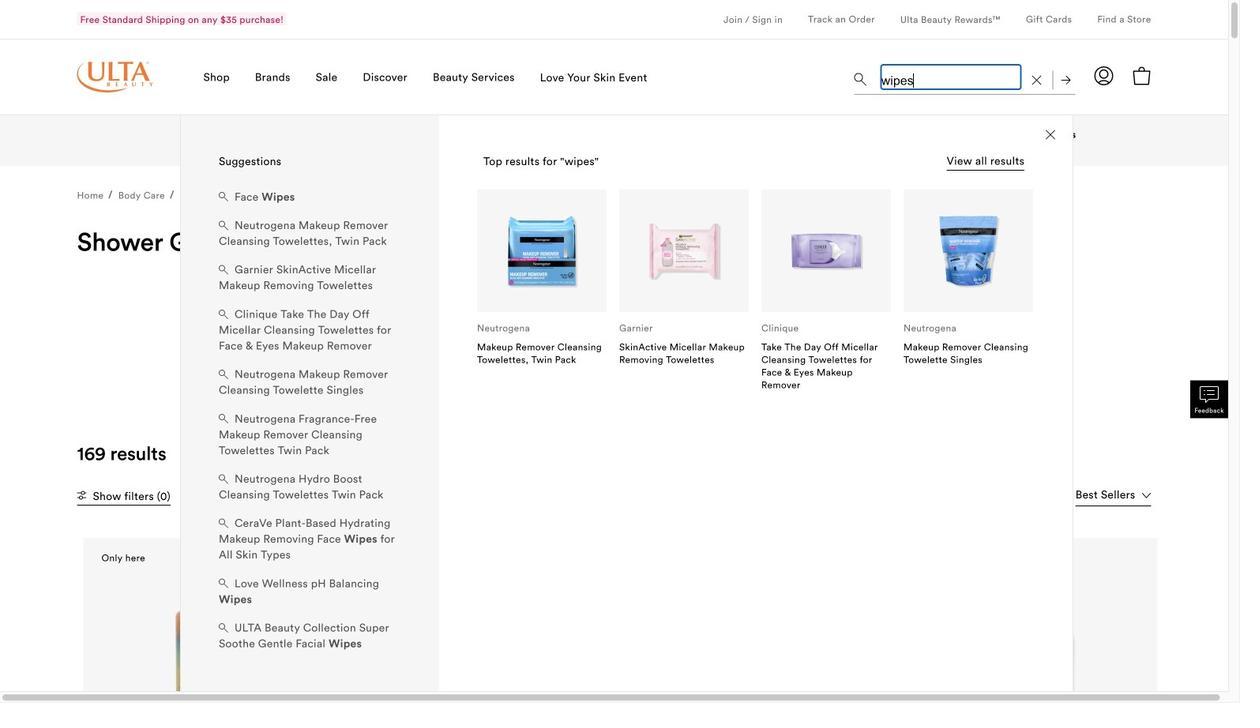 Task type: locate. For each thing, give the bounding box(es) containing it.
clear search image
[[1032, 76, 1042, 85]]

skinactive micellar makeup removing towelettes image
[[645, 212, 723, 289]]

product search region
[[180, 48, 1076, 698]]

withiconright image
[[436, 235, 446, 244]]

0 items in bag image
[[1132, 66, 1151, 85]]

log in to your ulta account image
[[1095, 66, 1113, 85]]

none search field inside product search region
[[854, 60, 1076, 98]]

None search field
[[854, 60, 1076, 98]]

makeup remover cleansing towelette singles image
[[930, 212, 1007, 289]]

hempz limited edition tropical coconut herbal body wash image
[[925, 570, 1132, 703]]



Task type: vqa. For each thing, say whether or not it's contained in the screenshot.
nail inside the Applies To Included Nail Glue: Caution: Contains Ethyl Cyanoacrylate. Bonds Skin Instantly. Avoid Contact With Eyes, Mouth And Skin. Keep Away From Children. In Case Of Eyelid Bonding: Consult A Physician. In Case Of Skin Bonding: Soak In Water And Ease Apart Gently. Do Not Use Around Eye Area. Discard Any Unused Glue After Use.
no



Task type: describe. For each thing, give the bounding box(es) containing it.
tree hut tropic glow sparkling gel wash image
[[109, 570, 317, 703]]

Sort field
[[1076, 487, 1151, 506]]

submit image
[[1061, 76, 1071, 85]]

take the day off micellar cleansing towelettes for face & eyes makeup remover image
[[788, 212, 865, 289]]

withicon image
[[77, 491, 87, 500]]

Search products and more search field
[[880, 63, 1023, 91]]

advertisement element
[[231, 273, 997, 344]]

philosophy 3-in-1 shampoo, shower gel, and bubble bath image
[[653, 570, 860, 703]]

close image
[[1046, 130, 1056, 139]]

philosophy limited edition 3-in-1 shampoo, shower gel, and bubble bath image
[[381, 570, 588, 703]]

makeup remover cleansing towelettes, twin pack image
[[503, 212, 581, 289]]



